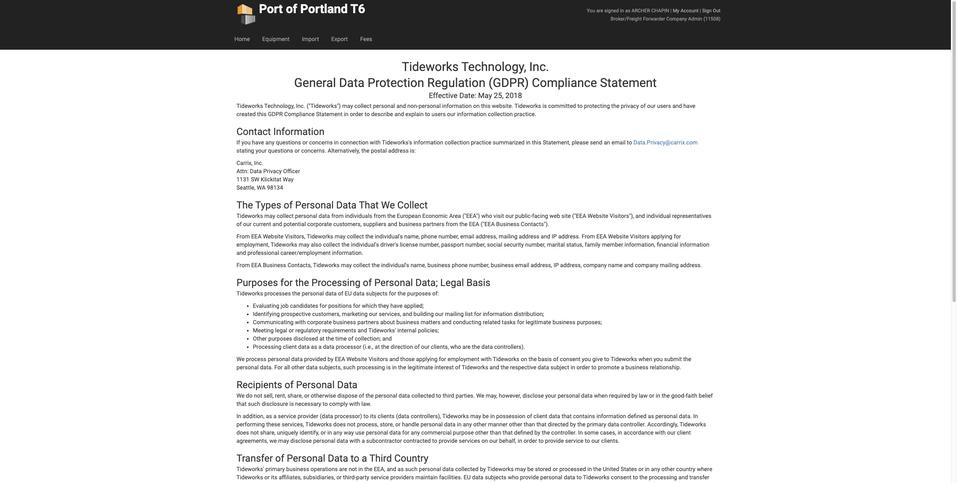 Task type: vqa. For each thing, say whether or not it's contained in the screenshot.
LEGITIMATE
yes



Task type: locate. For each thing, give the bounding box(es) containing it.
from for from eea business contacts, tideworks may collect the individual's name, business phone number, business email address, ip address, company name and company mailing address.
[[237, 262, 250, 268]]

corporate inside evaluating job candidates for positions for which they have applied; identifying prospective customers, marketing our services, and building our mailing list for information distribution; communicating with corporate business partners about business matters and conducting related tasks for legitimate business purposes; meeting legal or regulatory requirements and tideworks' internal policies; other purposes disclosed at the time of collection; and processing client data as a data processor (i.e., at the direction of our clients, who are the data controllers).
[[307, 319, 332, 326]]

website.
[[492, 103, 513, 109]]

1 horizontal spatial mailing
[[499, 233, 518, 240]]

2 horizontal spatial inc.
[[529, 60, 549, 74]]

1 vertical spatial such
[[248, 401, 260, 407]]

send
[[590, 139, 603, 146]]

share,
[[288, 392, 303, 399], [260, 429, 276, 436]]

business inside the types of personal data that we collect tideworks may collect personal data from individuals from the european economic area ("eea") who visit our public-facing web site ("eea website visitors"), and individual representatives of our current and potential corporate customers, suppliers and business partners from the eea ("eea business contacts").
[[399, 221, 422, 227]]

business up 'affiliates,'
[[286, 466, 309, 473]]

of up which in the left of the page
[[363, 277, 372, 289]]

out
[[713, 8, 721, 14]]

for left positions
[[320, 303, 327, 309]]

business
[[399, 221, 422, 227], [428, 262, 451, 268], [491, 262, 514, 268], [333, 319, 356, 326], [397, 319, 419, 326], [553, 319, 576, 326], [626, 364, 649, 371], [286, 466, 309, 473]]

1 horizontal spatial disclose
[[523, 392, 544, 399]]

any inside contact information if you have any questions or concerns in connection with tideworks's information collection practice summarized in this statement, please send an email to data.privacy@carrix.com stating your questions or concerns.  alternatively, the postal address is:
[[266, 139, 275, 146]]

in up manner
[[490, 413, 495, 420]]

if
[[237, 139, 240, 146]]

are up employment
[[463, 344, 471, 350]]

data up same
[[564, 474, 575, 481]]

transfer
[[237, 453, 273, 464]]

data up directed
[[549, 413, 560, 420]]

practice.
[[514, 111, 536, 117]]

address inside contact information if you have any questions or concerns in connection with tideworks's information collection practice summarized in this statement, please send an email to data.privacy@carrix.com stating your questions or concerns.  alternatively, the postal address is:
[[388, 147, 409, 154]]

0 vertical spatial subjects
[[366, 290, 388, 297]]

job
[[281, 303, 289, 309]]

tideworks inside the types of personal data that we collect tideworks may collect personal data from individuals from the european economic area ("eea") who visit our public-facing web site ("eea website visitors"), and individual representatives of our current and potential corporate customers, suppliers and business partners from the eea ("eea business contacts").
[[237, 213, 263, 219]]

employment,
[[237, 241, 270, 248]]

distribution;
[[514, 311, 544, 317]]

eea, down third
[[374, 466, 385, 473]]

1 vertical spatial services,
[[282, 421, 304, 428]]

in
[[620, 8, 624, 14], [344, 111, 349, 117], [334, 139, 339, 146], [526, 139, 531, 146], [392, 364, 397, 371], [571, 364, 575, 371], [656, 392, 661, 399], [490, 413, 495, 420], [457, 421, 462, 428], [327, 429, 332, 436], [618, 429, 622, 436], [518, 438, 522, 444], [359, 466, 363, 473], [588, 466, 592, 473], [645, 466, 650, 473]]

such inside transfer of personal data to a third country tideworks' primary business operations are not in the eea, and as such personal data collected by tideworks may be stored or processed in the united states or in any other country where tideworks or its affiliates, subsidiaries, or third-party service providers maintain facilities.  eu data subjects who provide personal data to tideworks consent to the processing and transfer of that data to the united states and other locations outside of the eea, including to countries with laws that may not provide the same level of protection of personal data.
[[405, 466, 418, 473]]

1 vertical spatial share,
[[260, 429, 276, 436]]

other left manner
[[474, 421, 487, 428]]

tideworks up regulation
[[402, 60, 459, 74]]

on inside we process personal data provided by eea website visitors and those applying for employment with tideworks on the basis of consent you give to tideworks when you submit the personal data.  for all other data subjects, such processing is in the legitimate interest of tideworks and the respective data subject in order to promote a business relationship.
[[521, 356, 527, 362]]

0 vertical spatial on
[[473, 103, 480, 109]]

driver's
[[381, 241, 399, 248]]

its up "process,"
[[370, 413, 376, 420]]

0 vertical spatial inc.
[[529, 60, 549, 74]]

as inside transfer of personal data to a third country tideworks' primary business operations are not in the eea, and as such personal data collected by tideworks may be stored or processed in the united states or in any other country where tideworks or its affiliates, subsidiaries, or third-party service providers maintain facilities.  eu data subjects who provide personal data to tideworks consent to the processing and transfer of that data to the united states and other locations outside of the eea, including to countries with laws that may not provide the same level of protection of personal data.
[[398, 466, 404, 473]]

or left third-
[[337, 474, 342, 481]]

1 vertical spatial data.
[[679, 413, 692, 420]]

0 vertical spatial consent
[[560, 356, 581, 362]]

such inside recipients of personal data we do not sell, rent, share, or otherwise dispose of the personal data collected to third parties.  we may, however, disclose your personal data when required by law or in the good-faith belief that such disclosure is necessary to comply with law.
[[248, 401, 260, 407]]

with
[[370, 139, 381, 146], [295, 319, 306, 326], [481, 356, 492, 362], [349, 401, 360, 407], [655, 429, 666, 436], [350, 438, 360, 444], [476, 482, 486, 483]]

be inside in addition, as a service provider (data processor) to its clients (data controllers), tideworks may be in possession of client data that contains information defined as personal data.  in performing these services, tideworks does not process, store, or handle personal data in any other manner other than that directed by the primary data controller.  accordingly, tideworks does not share, uniquely identify, or in any way use personal data for any commercial purpose other than that defined by the controller.  in some cases, in accordance with our client agreements, we may disclose personal data with a subcontractor contracted to provide services on our behalf, in order to provide service to our clients.
[[483, 413, 489, 420]]

personal down stored at bottom
[[540, 474, 563, 481]]

that
[[237, 401, 247, 407], [562, 413, 572, 420], [537, 421, 547, 428], [503, 429, 513, 436], [243, 482, 253, 483], [501, 482, 511, 483]]

collect
[[355, 103, 372, 109], [277, 213, 294, 219], [347, 233, 364, 240], [323, 241, 340, 248], [353, 262, 370, 268]]

who left visit
[[482, 213, 492, 219]]

(11508)
[[704, 16, 721, 22]]

with inside we process personal data provided by eea website visitors and those applying for employment with tideworks on the basis of consent you give to tideworks when you submit the personal data.  for all other data subjects, such processing is in the legitimate interest of tideworks and the respective data subject in order to promote a business relationship.
[[481, 356, 492, 362]]

may
[[342, 103, 353, 109], [265, 213, 275, 219], [335, 233, 346, 240], [299, 241, 310, 248], [341, 262, 352, 268], [470, 413, 481, 420], [278, 438, 289, 444], [515, 466, 526, 473], [512, 482, 523, 483]]

1 vertical spatial on
[[521, 356, 527, 362]]

ip up marital
[[552, 233, 557, 240]]

1 horizontal spatial its
[[370, 413, 376, 420]]

tideworks up practice.
[[515, 103, 541, 109]]

email inside contact information if you have any questions or concerns in connection with tideworks's information collection practice summarized in this statement, please send an email to data.privacy@carrix.com stating your questions or concerns.  alternatively, the postal address is:
[[612, 139, 626, 146]]

of up law.
[[359, 392, 364, 399]]

tideworks' down transfer
[[237, 466, 264, 473]]

0 vertical spatial name,
[[404, 233, 420, 240]]

for down handle
[[402, 429, 410, 436]]

1 horizontal spatial purposes
[[407, 290, 431, 297]]

1 horizontal spatial consent
[[611, 474, 632, 481]]

seattle,
[[237, 184, 255, 191]]

number, up passport
[[439, 233, 459, 240]]

2 vertical spatial inc.
[[254, 160, 263, 166]]

in up connection
[[344, 111, 349, 117]]

internal
[[398, 327, 417, 334]]

provided
[[304, 356, 326, 362]]

1 | from the left
[[671, 8, 672, 14]]

0 vertical spatial phone
[[421, 233, 437, 240]]

data inside the types of personal data that we collect tideworks may collect personal data from individuals from the european economic area ("eea") who visit our public-facing web site ("eea website visitors"), and individual representatives of our current and potential corporate customers, suppliers and business partners from the eea ("eea business contacts").
[[336, 200, 357, 211]]

0 horizontal spatial email
[[460, 233, 474, 240]]

is down the direction
[[387, 364, 391, 371]]

1 vertical spatial customers,
[[312, 311, 341, 317]]

mailing
[[499, 233, 518, 240], [660, 262, 679, 268], [445, 311, 464, 317]]

order right subject
[[577, 364, 590, 371]]

2 vertical spatial individual's
[[381, 262, 409, 268]]

not right do
[[254, 392, 262, 399]]

1 horizontal spatial service
[[371, 474, 389, 481]]

our right privacy
[[647, 103, 656, 109]]

2 corporate from the top
[[307, 319, 332, 326]]

basis
[[467, 277, 491, 289]]

the
[[612, 103, 620, 109], [362, 147, 370, 154], [387, 213, 396, 219], [460, 221, 468, 227], [365, 233, 374, 240], [342, 241, 350, 248], [372, 262, 380, 268], [295, 277, 309, 289], [292, 290, 300, 297], [398, 290, 406, 297], [326, 335, 334, 342], [381, 344, 389, 350], [472, 344, 480, 350], [529, 356, 537, 362], [684, 356, 692, 362], [398, 364, 406, 371], [501, 364, 509, 371], [366, 392, 374, 399], [662, 392, 670, 399], [578, 421, 586, 428], [542, 429, 550, 436], [365, 466, 373, 473], [594, 466, 602, 473], [640, 474, 648, 481], [274, 482, 282, 483], [397, 482, 405, 483], [555, 482, 563, 483]]

phone down economic
[[421, 233, 437, 240]]

in left some
[[578, 429, 583, 436]]

recipients
[[237, 379, 282, 391]]

disclose inside recipients of personal data we do not sell, rent, share, or otherwise dispose of the personal data collected to third parties.  we may, however, disclose your personal data when required by law or in the good-faith belief that such disclosure is necessary to comply with law.
[[523, 392, 544, 399]]

you
[[242, 139, 251, 146], [582, 356, 591, 362], [654, 356, 663, 362]]

website
[[588, 213, 609, 219], [263, 233, 284, 240], [608, 233, 629, 240], [347, 356, 367, 362]]

0 vertical spatial than
[[524, 421, 535, 428]]

1 horizontal spatial client
[[534, 413, 548, 420]]

0 vertical spatial states
[[621, 466, 637, 473]]

tideworks down the purposes
[[237, 290, 263, 297]]

primary inside transfer of personal data to a third country tideworks' primary business operations are not in the eea, and as such personal data collected by tideworks may be stored or processed in the united states or in any other country where tideworks or its affiliates, subsidiaries, or third-party service providers maintain facilities.  eu data subjects who provide personal data to tideworks consent to the processing and transfer of that data to the united states and other locations outside of the eea, including to countries with laws that may not provide the same level of protection of personal data.
[[266, 466, 285, 473]]

2 vertical spatial email
[[515, 262, 529, 268]]

0 vertical spatial tideworks'
[[369, 327, 396, 334]]

client right possession
[[534, 413, 548, 420]]

we right "that"
[[381, 200, 395, 211]]

0 horizontal spatial does
[[237, 429, 249, 436]]

by inside we process personal data provided by eea website visitors and those applying for employment with tideworks on the basis of consent you give to tideworks when you submit the personal data.  for all other data subjects, such processing is in the legitimate interest of tideworks and the respective data subject in order to promote a business relationship.
[[328, 356, 334, 362]]

when inside we process personal data provided by eea website visitors and those applying for employment with tideworks on the basis of consent you give to tideworks when you submit the personal data.  for all other data subjects, such processing is in the legitimate interest of tideworks and the respective data subject in order to promote a business relationship.
[[639, 356, 652, 362]]

necessary
[[295, 401, 321, 407]]

tideworks up identify,
[[305, 421, 332, 428]]

may
[[478, 91, 492, 100]]

in inside recipients of personal data we do not sell, rent, share, or otherwise dispose of the personal data collected to third parties.  we may, however, disclose your personal data when required by law or in the good-faith belief that such disclosure is necessary to comply with law.
[[656, 392, 661, 399]]

date:
[[460, 91, 476, 100]]

0 horizontal spatial collected
[[412, 392, 435, 399]]

0 vertical spatial eu
[[345, 290, 352, 297]]

information
[[442, 103, 472, 109], [457, 111, 487, 117], [414, 139, 443, 146], [680, 241, 710, 248], [483, 311, 513, 317], [597, 413, 626, 420]]

applying inside we process personal data provided by eea website visitors and those applying for employment with tideworks on the basis of consent you give to tideworks when you submit the personal data.  for all other data subjects, such processing is in the legitimate interest of tideworks and the respective data subject in order to promote a business relationship.
[[416, 356, 438, 362]]

compliance up 'information'
[[284, 111, 315, 117]]

0 horizontal spatial is
[[290, 401, 294, 407]]

of inside in addition, as a service provider (data processor) to its clients (data controllers), tideworks may be in possession of client data that contains information defined as personal data.  in performing these services, tideworks does not process, store, or handle personal data in any other manner other than that directed by the primary data controller.  accordingly, tideworks does not share, uniquely identify, or in any way use personal data for any commercial purpose other than that defined by the controller.  in some cases, in accordance with our client agreements, we may disclose personal data with a subcontractor contracted to provide services on our behalf, in order to provide service to our clients.
[[527, 413, 532, 420]]

controller.
[[621, 421, 646, 428], [552, 429, 577, 436]]

1 vertical spatial eea,
[[406, 482, 418, 483]]

as down disclosed
[[311, 344, 317, 350]]

1 horizontal spatial statement
[[600, 75, 657, 90]]

from
[[332, 213, 344, 219], [374, 213, 386, 219], [446, 221, 458, 227]]

possession
[[496, 413, 526, 420]]

1 vertical spatial defined
[[514, 429, 533, 436]]

does
[[333, 421, 346, 428], [237, 429, 249, 436]]

data up positions
[[325, 290, 337, 297]]

give
[[593, 356, 603, 362]]

legitimate inside we process personal data provided by eea website visitors and those applying for employment with tideworks on the basis of consent you give to tideworks when you submit the personal data.  for all other data subjects, such processing is in the legitimate interest of tideworks and the respective data subject in order to promote a business relationship.
[[408, 364, 433, 371]]

collection inside tideworks technology, inc. general data protection regulation (gdpr) compliance statement effective date: may 25, 2018 tideworks technology, inc. ("tideworks") may collect personal and non-personal information on this website.  tideworks is committed to protecting the privacy of our users and have created this gdpr compliance statement in order to describe and explain to users our information collection practice.
[[488, 111, 513, 117]]

and
[[397, 103, 406, 109], [673, 103, 682, 109], [395, 111, 404, 117], [636, 213, 645, 219], [273, 221, 282, 227], [388, 221, 397, 227], [541, 233, 550, 240], [237, 250, 246, 256], [624, 262, 634, 268], [403, 311, 412, 317], [442, 319, 452, 326], [358, 327, 367, 334], [382, 335, 392, 342], [390, 356, 399, 362], [490, 364, 499, 371], [387, 466, 396, 473], [679, 474, 688, 481], [319, 482, 329, 483]]

2 vertical spatial is
[[290, 401, 294, 407]]

subjects
[[366, 290, 388, 297], [485, 474, 507, 481]]

is left committed
[[543, 103, 547, 109]]

name,
[[404, 233, 420, 240], [411, 262, 426, 268]]

phone
[[421, 233, 437, 240], [452, 262, 468, 268]]

1 vertical spatial mailing
[[660, 262, 679, 268]]

klickitat
[[261, 176, 281, 183]]

0 horizontal spatial such
[[248, 401, 260, 407]]

0 horizontal spatial address,
[[476, 233, 497, 240]]

1 horizontal spatial inc.
[[296, 103, 305, 109]]

third
[[443, 392, 454, 399]]

collected
[[412, 392, 435, 399], [455, 466, 479, 473]]

on inside tideworks technology, inc. general data protection regulation (gdpr) compliance statement effective date: may 25, 2018 tideworks technology, inc. ("tideworks") may collect personal and non-personal information on this website.  tideworks is committed to protecting the privacy of our users and have created this gdpr compliance statement in order to describe and explain to users our information collection practice.
[[473, 103, 480, 109]]

users
[[657, 103, 671, 109], [432, 111, 446, 117]]

data
[[319, 213, 330, 219], [325, 290, 337, 297], [353, 290, 365, 297], [298, 344, 310, 350], [323, 344, 335, 350], [482, 344, 493, 350], [291, 356, 303, 362], [306, 364, 318, 371], [538, 364, 549, 371], [399, 392, 410, 399], [581, 392, 593, 399], [549, 413, 560, 420], [444, 421, 456, 428], [608, 421, 619, 428], [390, 429, 401, 436], [337, 438, 348, 444], [443, 466, 454, 473], [472, 474, 484, 481], [564, 474, 575, 481], [255, 482, 266, 483]]

country
[[676, 466, 696, 473]]

from for from eea website visitors, tideworks may collect the individual's name, phone number, email address, mailing address and ip address.  from eea website visitors applying for employment, tideworks may also collect the individual's driver's license number, passport number, social security number, marital status, family member information, financial information and professional career/employment information.
[[237, 233, 250, 240]]

corporate up regulatory
[[307, 319, 332, 326]]

0 vertical spatial united
[[603, 466, 620, 473]]

1 vertical spatial its
[[271, 474, 277, 481]]

in up alternatively,
[[334, 139, 339, 146]]

with inside recipients of personal data we do not sell, rent, share, or otherwise dispose of the personal data collected to third parties.  we may, however, disclose your personal data when required by law or in the good-faith belief that such disclosure is necessary to comply with law.
[[349, 401, 360, 407]]

eea up employment,
[[251, 233, 262, 240]]

phone inside "from eea website visitors, tideworks may collect the individual's name, phone number, email address, mailing address and ip address.  from eea website visitors applying for employment, tideworks may also collect the individual's driver's license number, passport number, social security number, marital status, family member information, financial information and professional career/employment information."
[[421, 233, 437, 240]]

marketing
[[342, 311, 368, 317]]

its inside in addition, as a service provider (data processor) to its clients (data controllers), tideworks may be in possession of client data that contains information defined as personal data.  in performing these services, tideworks does not process, store, or handle personal data in any other manner other than that directed by the primary data controller.  accordingly, tideworks does not share, uniquely identify, or in any way use personal data for any commercial purpose other than that defined by the controller.  in some cases, in accordance with our client agreements, we may disclose personal data with a subcontractor contracted to provide services on our behalf, in order to provide service to our clients.
[[370, 413, 376, 420]]

2 vertical spatial mailing
[[445, 311, 464, 317]]

any inside transfer of personal data to a third country tideworks' primary business operations are not in the eea, and as such personal data collected by tideworks may be stored or processed in the united states or in any other country where tideworks or its affiliates, subsidiaries, or third-party service providers maintain facilities.  eu data subjects who provide personal data to tideworks consent to the processing and transfer of that data to the united states and other locations outside of the eea, including to countries with laws that may not provide the same level of protection of personal data.
[[651, 466, 660, 473]]

privacy
[[621, 103, 639, 109]]

are
[[597, 8, 603, 14], [463, 344, 471, 350], [339, 466, 347, 473]]

0 vertical spatial at
[[320, 335, 325, 342]]

0 horizontal spatial share,
[[260, 429, 276, 436]]

name, up data; at the bottom left of page
[[411, 262, 426, 268]]

these
[[266, 421, 280, 428]]

legal
[[275, 327, 287, 334]]

data up operations on the bottom left
[[328, 453, 348, 464]]

primary
[[587, 421, 607, 428], [266, 466, 285, 473]]

service inside transfer of personal data to a third country tideworks' primary business operations are not in the eea, and as such personal data collected by tideworks may be stored or processed in the united states or in any other country where tideworks or its affiliates, subsidiaries, or third-party service providers maintain facilities.  eu data subjects who provide personal data to tideworks consent to the processing and transfer of that data to the united states and other locations outside of the eea, including to countries with laws that may not provide the same level of protection of personal data.
[[371, 474, 389, 481]]

business inside we process personal data provided by eea website visitors and those applying for employment with tideworks on the basis of consent you give to tideworks when you submit the personal data.  for all other data subjects, such processing is in the legitimate interest of tideworks and the respective data subject in order to promote a business relationship.
[[626, 364, 649, 371]]

address, down status,
[[560, 262, 582, 268]]

in right summarized
[[526, 139, 531, 146]]

from up suppliers on the top of the page
[[374, 213, 386, 219]]

mailing inside evaluating job candidates for positions for which they have applied; identifying prospective customers, marketing our services, and building our mailing list for information distribution; communicating with corporate business partners about business matters and conducting related tasks for legitimate business purposes; meeting legal or regulatory requirements and tideworks' internal policies; other purposes disclosed at the time of collection; and processing client data as a data processor (i.e., at the direction of our clients, who are the data controllers).
[[445, 311, 464, 317]]

1 horizontal spatial does
[[333, 421, 346, 428]]

("eea")
[[463, 213, 480, 219]]

way
[[283, 176, 294, 183]]

address, inside "from eea website visitors, tideworks may collect the individual's name, phone number, email address, mailing address and ip address.  from eea website visitors applying for employment, tideworks may also collect the individual's driver's license number, passport number, social security number, marital status, family member information, financial information and professional career/employment information."
[[476, 233, 497, 240]]

0 vertical spatial mailing
[[499, 233, 518, 240]]

0 horizontal spatial processing
[[357, 364, 385, 371]]

gdpr
[[268, 111, 283, 117]]

website up member
[[608, 233, 629, 240]]

connection
[[340, 139, 369, 146]]

committed
[[548, 103, 576, 109]]

order
[[350, 111, 363, 117], [577, 364, 590, 371], [524, 438, 537, 444]]

partners down marketing
[[358, 319, 379, 326]]

1 corporate from the top
[[307, 221, 332, 227]]

disclose right the however,
[[523, 392, 544, 399]]

personal up contains
[[558, 392, 580, 399]]

processing inside we process personal data provided by eea website visitors and those applying for employment with tideworks on the basis of consent you give to tideworks when you submit the personal data.  for all other data subjects, such processing is in the legitimate interest of tideworks and the respective data subject in order to promote a business relationship.
[[357, 364, 385, 371]]

individual's up driver's
[[375, 233, 403, 240]]

belief
[[699, 392, 713, 399]]

who inside evaluating job candidates for positions for which they have applied; identifying prospective customers, marketing our services, and building our mailing list for information distribution; communicating with corporate business partners about business matters and conducting related tasks for legitimate business purposes; meeting legal or regulatory requirements and tideworks' internal policies; other purposes disclosed at the time of collection; and processing client data as a data processor (i.e., at the direction of our clients, who are the data controllers).
[[450, 344, 461, 350]]

in down faith
[[694, 413, 698, 420]]

tideworks down faith
[[680, 421, 706, 428]]

country
[[394, 453, 429, 464]]

0 vertical spatial primary
[[587, 421, 607, 428]]

submit
[[664, 356, 682, 362]]

with down accordingly,
[[655, 429, 666, 436]]

you
[[587, 8, 595, 14]]

2 company from the left
[[635, 262, 659, 268]]

1 horizontal spatial visitors
[[630, 233, 650, 240]]

0 vertical spatial this
[[481, 103, 491, 109]]

| left my
[[671, 8, 672, 14]]

security
[[504, 241, 524, 248]]

third
[[370, 453, 392, 464]]

order right the behalf,
[[524, 438, 537, 444]]

family
[[585, 241, 601, 248]]

0 vertical spatial data.
[[260, 364, 273, 371]]

1 horizontal spatial subjects
[[485, 474, 507, 481]]

data
[[339, 75, 365, 90], [250, 168, 262, 174], [336, 200, 357, 211], [337, 379, 358, 391], [328, 453, 348, 464]]

1 horizontal spatial legitimate
[[526, 319, 551, 326]]

share, inside recipients of personal data we do not sell, rent, share, or otherwise dispose of the personal data collected to third parties.  we may, however, disclose your personal data when required by law or in the good-faith belief that such disclosure is necessary to comply with law.
[[288, 392, 303, 399]]

our
[[647, 103, 656, 109], [447, 111, 456, 117], [506, 213, 514, 219], [243, 221, 252, 227], [369, 311, 378, 317], [435, 311, 444, 317], [421, 344, 430, 350], [667, 429, 676, 436], [490, 438, 498, 444], [592, 438, 600, 444]]

name
[[608, 262, 623, 268]]

business down visit
[[496, 221, 520, 227]]

2 horizontal spatial client
[[677, 429, 691, 436]]

of up positions
[[338, 290, 343, 297]]

and down about
[[382, 335, 392, 342]]

1 vertical spatial is
[[387, 364, 391, 371]]

name, for business
[[411, 262, 426, 268]]

visitors up information,
[[630, 233, 650, 240]]

from left the individuals on the top
[[332, 213, 344, 219]]

stating
[[237, 147, 254, 154]]

1 horizontal spatial from
[[374, 213, 386, 219]]

2 horizontal spatial order
[[577, 364, 590, 371]]

2 horizontal spatial you
[[654, 356, 663, 362]]

client down accordingly,
[[677, 429, 691, 436]]

party
[[356, 474, 369, 481]]

by inside recipients of personal data we do not sell, rent, share, or otherwise dispose of the personal data collected to third parties.  we may, however, disclose your personal data when required by law or in the good-faith belief that such disclosure is necessary to comply with law.
[[632, 392, 638, 399]]

with down dispose
[[349, 401, 360, 407]]

contacts,
[[288, 262, 312, 268]]

services, up about
[[379, 311, 401, 317]]

for inside "from eea website visitors, tideworks may collect the individual's name, phone number, email address, mailing address and ip address.  from eea website visitors applying for employment, tideworks may also collect the individual's driver's license number, passport number, social security number, marital status, family member information, financial information and professional career/employment information."
[[674, 233, 681, 240]]

of inside tideworks technology, inc. general data protection regulation (gdpr) compliance statement effective date: may 25, 2018 tideworks technology, inc. ("tideworks") may collect personal and non-personal information on this website.  tideworks is committed to protecting the privacy of our users and have created this gdpr compliance statement in order to describe and explain to users our information collection practice.
[[641, 103, 646, 109]]

when up the relationship.
[[639, 356, 652, 362]]

website inside we process personal data provided by eea website visitors and those applying for employment with tideworks on the basis of consent you give to tideworks when you submit the personal data.  for all other data subjects, such processing is in the legitimate interest of tideworks and the respective data subject in order to promote a business relationship.
[[347, 356, 367, 362]]

to inside contact information if you have any questions or concerns in connection with tideworks's information collection practice summarized in this statement, please send an email to data.privacy@carrix.com stating your questions or concerns.  alternatively, the postal address is:
[[627, 139, 632, 146]]

from
[[237, 233, 250, 240], [582, 233, 595, 240], [237, 262, 250, 268]]

name, inside "from eea website visitors, tideworks may collect the individual's name, phone number, email address, mailing address and ip address.  from eea website visitors applying for employment, tideworks may also collect the individual's driver's license number, passport number, social security number, marital status, family member information, financial information and professional career/employment information."
[[404, 233, 420, 240]]

are inside evaluating job candidates for positions for which they have applied; identifying prospective customers, marketing our services, and building our mailing list for information distribution; communicating with corporate business partners about business matters and conducting related tasks for legitimate business purposes; meeting legal or regulatory requirements and tideworks' internal policies; other purposes disclosed at the time of collection; and processing client data as a data processor (i.e., at the direction of our clients, who are the data controllers).
[[463, 344, 471, 350]]

eu inside purposes for the processing of personal data; legal basis tideworks processes the personal data of eu data subjects for the purposes of:
[[345, 290, 352, 297]]

0 horizontal spatial company
[[583, 262, 607, 268]]

data up the individuals on the top
[[336, 200, 357, 211]]

data inside tideworks technology, inc. general data protection regulation (gdpr) compliance statement effective date: may 25, 2018 tideworks technology, inc. ("tideworks") may collect personal and non-personal information on this website.  tideworks is committed to protecting the privacy of our users and have created this gdpr compliance statement in order to describe and explain to users our information collection practice.
[[339, 75, 365, 90]]

interest
[[435, 364, 454, 371]]

disclose down identify,
[[291, 438, 312, 444]]

on up respective
[[521, 356, 527, 362]]

consent inside transfer of personal data to a third country tideworks' primary business operations are not in the eea, and as such personal data collected by tideworks may be stored or processed in the united states or in any other country where tideworks or its affiliates, subsidiaries, or third-party service providers maintain facilities.  eu data subjects who provide personal data to tideworks consent to the processing and transfer of that data to the united states and other locations outside of the eea, including to countries with laws that may not provide the same level of protection of personal data.
[[611, 474, 632, 481]]

2 vertical spatial such
[[405, 466, 418, 473]]

eea inside the types of personal data that we collect tideworks may collect personal data from individuals from the european economic area ("eea") who visit our public-facing web site ("eea website visitors"), and individual representatives of our current and potential corporate customers, suppliers and business partners from the eea ("eea business contacts").
[[469, 221, 479, 227]]

marital
[[547, 241, 565, 248]]

your inside recipients of personal data we do not sell, rent, share, or otherwise dispose of the personal data collected to third parties.  we may, however, disclose your personal data when required by law or in the good-faith belief that such disclosure is necessary to comply with law.
[[545, 392, 556, 399]]

share, right rent,
[[288, 392, 303, 399]]

our down accordingly,
[[667, 429, 676, 436]]

in up level
[[588, 466, 592, 473]]

import
[[302, 36, 319, 42]]

my account link
[[673, 8, 699, 14]]

address. inside "from eea website visitors, tideworks may collect the individual's name, phone number, email address, mailing address and ip address.  from eea website visitors applying for employment, tideworks may also collect the individual's driver's license number, passport number, social security number, marital status, family member information, financial information and professional career/employment information."
[[559, 233, 580, 240]]

0 vertical spatial customers,
[[333, 221, 362, 227]]

1 vertical spatial questions
[[268, 147, 293, 154]]

by inside transfer of personal data to a third country tideworks' primary business operations are not in the eea, and as such personal data collected by tideworks may be stored or processed in the united states or in any other country where tideworks or its affiliates, subsidiaries, or third-party service providers maintain facilities.  eu data subjects who provide personal data to tideworks consent to the processing and transfer of that data to the united states and other locations outside of the eea, including to countries with laws that may not provide the same level of protection of personal data.
[[480, 466, 486, 473]]

a left third
[[362, 453, 367, 464]]

2 (data from the left
[[396, 413, 409, 420]]

0 horizontal spatial collection
[[445, 139, 470, 146]]

0 horizontal spatial your
[[256, 147, 267, 154]]

not up way
[[347, 421, 356, 428]]

who down the behalf,
[[508, 474, 519, 481]]

2 horizontal spatial mailing
[[660, 262, 679, 268]]

1 vertical spatial consent
[[611, 474, 632, 481]]

in up performing
[[237, 413, 241, 420]]

purposes
[[237, 277, 278, 289]]

data for a
[[328, 453, 348, 464]]

1 horizontal spatial be
[[528, 466, 534, 473]]

order inside tideworks technology, inc. general data protection regulation (gdpr) compliance statement effective date: may 25, 2018 tideworks technology, inc. ("tideworks") may collect personal and non-personal information on this website.  tideworks is committed to protecting the privacy of our users and have created this gdpr compliance statement in order to describe and explain to users our information collection practice.
[[350, 111, 363, 117]]

1 horizontal spatial primary
[[587, 421, 607, 428]]

providers
[[390, 474, 414, 481]]

0 vertical spatial when
[[639, 356, 652, 362]]

2 vertical spatial order
[[524, 438, 537, 444]]

when inside recipients of personal data we do not sell, rent, share, or otherwise dispose of the personal data collected to third parties.  we may, however, disclose your personal data when required by law or in the good-faith belief that such disclosure is necessary to comply with law.
[[594, 392, 608, 399]]

any up contracted
[[411, 429, 420, 436]]

is inside tideworks technology, inc. general data protection regulation (gdpr) compliance statement effective date: may 25, 2018 tideworks technology, inc. ("tideworks") may collect personal and non-personal information on this website.  tideworks is committed to protecting the privacy of our users and have created this gdpr compliance statement in order to describe and explain to users our information collection practice.
[[543, 103, 547, 109]]

data down way
[[337, 438, 348, 444]]

0 vertical spatial does
[[333, 421, 346, 428]]

2 vertical spatial who
[[508, 474, 519, 481]]

carrix, inc. attn: data privacy officer 1131 sw klickitat way seattle, wa 98134
[[237, 160, 300, 191]]

in up broker/freight
[[620, 8, 624, 14]]

1 vertical spatial address
[[519, 233, 540, 240]]

as
[[625, 8, 631, 14], [311, 344, 317, 350], [266, 413, 272, 420], [648, 413, 654, 420], [398, 466, 404, 473]]

any up purpose
[[463, 421, 472, 428]]

1 vertical spatial united
[[284, 482, 300, 483]]

2 horizontal spatial data.
[[679, 413, 692, 420]]

1 horizontal spatial partners
[[423, 221, 445, 227]]

prospective
[[281, 311, 311, 317]]

of down providers
[[390, 482, 395, 483]]

personal up 'clients'
[[375, 392, 397, 399]]

cases,
[[600, 429, 617, 436]]

1 vertical spatial than
[[490, 429, 501, 436]]

the inside contact information if you have any questions or concerns in connection with tideworks's information collection practice summarized in this statement, please send an email to data.privacy@carrix.com stating your questions or concerns.  alternatively, the postal address is:
[[362, 147, 370, 154]]

subjects up laws
[[485, 474, 507, 481]]

transfer
[[690, 474, 710, 481]]

ip inside "from eea website visitors, tideworks may collect the individual's name, phone number, email address, mailing address and ip address.  from eea website visitors applying for employment, tideworks may also collect the individual's driver's license number, passport number, social security number, marital status, family member information, financial information and professional career/employment information."
[[552, 233, 557, 240]]

0 horizontal spatial processing
[[253, 344, 282, 350]]

0 vertical spatial partners
[[423, 221, 445, 227]]

1 (data from the left
[[320, 413, 333, 420]]

we inside we process personal data provided by eea website visitors and those applying for employment with tideworks on the basis of consent you give to tideworks when you submit the personal data.  for all other data subjects, such processing is in the legitimate interest of tideworks and the respective data subject in order to promote a business relationship.
[[237, 356, 245, 362]]

our right visit
[[506, 213, 514, 219]]

are inside you are signed in as archer chapin | my account | sign out broker/freight forwarder company admin (11508)
[[597, 8, 603, 14]]

("eea
[[572, 213, 587, 219], [481, 221, 495, 227]]

personal inside purposes for the processing of personal data; legal basis tideworks processes the personal data of eu data subjects for the purposes of:
[[374, 277, 413, 289]]

tideworks' inside evaluating job candidates for positions for which they have applied; identifying prospective customers, marketing our services, and building our mailing list for information distribution; communicating with corporate business partners about business matters and conducting related tasks for legitimate business purposes; meeting legal or regulatory requirements and tideworks' internal policies; other purposes disclosed at the time of collection; and processing client data as a data processor (i.e., at the direction of our clients, who are the data controllers).
[[369, 327, 396, 334]]

service
[[278, 413, 296, 420], [565, 438, 584, 444], [371, 474, 389, 481]]

locations
[[345, 482, 368, 483]]

2 horizontal spatial is
[[543, 103, 547, 109]]

visit
[[494, 213, 504, 219]]

a inside evaluating job candidates for positions for which they have applied; identifying prospective customers, marketing our services, and building our mailing list for information distribution; communicating with corporate business partners about business matters and conducting related tasks for legitimate business purposes; meeting legal or regulatory requirements and tideworks' internal policies; other purposes disclosed at the time of collection; and processing client data as a data processor (i.e., at the direction of our clients, who are the data controllers).
[[319, 344, 322, 350]]

from eea business contacts, tideworks may collect the individual's name, business phone number, business email address, ip address, company name and company mailing address.
[[237, 262, 702, 268]]

individual's up information.
[[351, 241, 379, 248]]

0 horizontal spatial applying
[[416, 356, 438, 362]]

at
[[320, 335, 325, 342], [375, 344, 380, 350]]

1 horizontal spatial processing
[[649, 474, 677, 481]]

inc.
[[529, 60, 549, 74], [296, 103, 305, 109], [254, 160, 263, 166]]



Task type: describe. For each thing, give the bounding box(es) containing it.
is:
[[410, 147, 416, 154]]

and left individual
[[636, 213, 645, 219]]

1 vertical spatial individual's
[[351, 241, 379, 248]]

0 horizontal spatial statement
[[316, 111, 343, 117]]

export
[[331, 36, 348, 42]]

clients,
[[431, 344, 449, 350]]

maintain
[[416, 474, 438, 481]]

is inside we process personal data provided by eea website visitors and those applying for employment with tideworks on the basis of consent you give to tideworks when you submit the personal data.  for all other data subjects, such processing is in the legitimate interest of tideworks and the respective data subject in order to promote a business relationship.
[[387, 364, 391, 371]]

other left country
[[662, 466, 675, 473]]

eu inside transfer of personal data to a third country tideworks' primary business operations are not in the eea, and as such personal data collected by tideworks may be stored or processed in the united states or in any other country where tideworks or its affiliates, subsidiaries, or third-party service providers maintain facilities.  eu data subjects who provide personal data to tideworks consent to the processing and transfer of that data to the united states and other locations outside of the eea, including to countries with laws that may not provide the same level of protection of personal data.
[[464, 474, 471, 481]]

1 horizontal spatial this
[[481, 103, 491, 109]]

may down uniquely
[[278, 438, 289, 444]]

1 vertical spatial compliance
[[284, 111, 315, 117]]

website inside the types of personal data that we collect tideworks may collect personal data from individuals from the european economic area ("eea") who visit our public-facing web site ("eea website visitors"), and individual representatives of our current and potential corporate customers, suppliers and business partners from the eea ("eea business contacts").
[[588, 213, 609, 219]]

who inside the types of personal data that we collect tideworks may collect personal data from individuals from the european economic area ("eea") who visit our public-facing web site ("eea website visitors"), and individual representatives of our current and potential corporate customers, suppliers and business partners from the eea ("eea business contacts").
[[482, 213, 492, 219]]

email inside "from eea website visitors, tideworks may collect the individual's name, phone number, email address, mailing address and ip address.  from eea website visitors applying for employment, tideworks may also collect the individual's driver's license number, passport number, social security number, marital status, family member information, financial information and professional career/employment information."
[[460, 233, 474, 240]]

information.
[[332, 250, 363, 256]]

or up concerns.
[[303, 139, 308, 146]]

data up provided
[[323, 344, 335, 350]]

as inside evaluating job candidates for positions for which they have applied; identifying prospective customers, marketing our services, and building our mailing list for information distribution; communicating with corporate business partners about business matters and conducting related tasks for legitimate business purposes; meeting legal or regulatory requirements and tideworks' internal policies; other purposes disclosed at the time of collection; and processing client data as a data processor (i.e., at the direction of our clients, who are the data controllers).
[[311, 344, 317, 350]]

tideworks up created
[[237, 103, 263, 109]]

for right list
[[474, 311, 482, 317]]

for down distribution;
[[517, 319, 525, 326]]

requirements
[[323, 327, 356, 334]]

contact information if you have any questions or concerns in connection with tideworks's information collection practice summarized in this statement, please send an email to data.privacy@carrix.com stating your questions or concerns.  alternatively, the postal address is:
[[237, 126, 698, 154]]

0 vertical spatial controller.
[[621, 421, 646, 428]]

signed
[[605, 8, 619, 14]]

of right types
[[284, 200, 293, 211]]

affiliates,
[[279, 474, 302, 481]]

fees button
[[354, 29, 379, 49]]

facilities.
[[439, 474, 462, 481]]

financial
[[657, 241, 679, 248]]

any left way
[[333, 429, 342, 436]]

0 horizontal spatial from
[[332, 213, 344, 219]]

visitors"),
[[610, 213, 634, 219]]

processed
[[560, 466, 586, 473]]

1 horizontal spatial address,
[[531, 262, 552, 268]]

company
[[667, 16, 687, 22]]

not up agreements,
[[251, 429, 259, 436]]

behalf,
[[499, 438, 516, 444]]

tideworks's
[[382, 139, 412, 146]]

of right protection
[[627, 482, 632, 483]]

a inside transfer of personal data to a third country tideworks' primary business operations are not in the eea, and as such personal data collected by tideworks may be stored or processed in the united states or in any other country where tideworks or its affiliates, subsidiaries, or third-party service providers maintain facilities.  eu data subjects who provide personal data to tideworks consent to the processing and transfer of that data to the united states and other locations outside of the eea, including to countries with laws that may not provide the same level of protection of personal data.
[[362, 453, 367, 464]]

this inside contact information if you have any questions or concerns in connection with tideworks's information collection practice summarized in this statement, please send an email to data.privacy@carrix.com stating your questions or concerns.  alternatively, the postal address is:
[[532, 139, 542, 146]]

identify,
[[300, 429, 319, 436]]

a down use
[[362, 438, 365, 444]]

respective
[[510, 364, 537, 371]]

other down possession
[[509, 421, 522, 428]]

0 horizontal spatial at
[[320, 335, 325, 342]]

in up 'party'
[[359, 466, 363, 473]]

0 horizontal spatial this
[[257, 111, 267, 117]]

may right laws
[[512, 482, 523, 483]]

1 vertical spatial phone
[[452, 262, 468, 268]]

1 vertical spatial does
[[237, 429, 249, 436]]

as up these
[[266, 413, 272, 420]]

contracted
[[403, 438, 431, 444]]

that right laws
[[501, 482, 511, 483]]

for inside we process personal data provided by eea website visitors and those applying for employment with tideworks on the basis of consent you give to tideworks when you submit the personal data.  for all other data subjects, such processing is in the legitimate interest of tideworks and the respective data subject in order to promote a business relationship.
[[439, 356, 446, 362]]

economic
[[423, 213, 448, 219]]

alternatively,
[[328, 147, 360, 154]]

data up handle
[[399, 392, 410, 399]]

data. inside transfer of personal data to a third country tideworks' primary business operations are not in the eea, and as such personal data collected by tideworks may be stored or processed in the united states or in any other country where tideworks or its affiliates, subsidiaries, or third-party service providers maintain facilities.  eu data subjects who provide personal data to tideworks consent to the processing and transfer of that data to the united states and other locations outside of the eea, including to countries with laws that may not provide the same level of protection of personal data.
[[657, 482, 670, 483]]

services, inside evaluating job candidates for positions for which they have applied; identifying prospective customers, marketing our services, and building our mailing list for information distribution; communicating with corporate business partners about business matters and conducting related tasks for legitimate business purposes; meeting legal or regulatory requirements and tideworks' internal policies; other purposes disclosed at the time of collection; and processing client data as a data processor (i.e., at the direction of our clients, who are the data controllers).
[[379, 311, 401, 317]]

purposes for the processing of personal data; legal basis tideworks processes the personal data of eu data subjects for the purposes of:
[[237, 277, 491, 297]]

store,
[[380, 421, 394, 428]]

consent inside we process personal data provided by eea website visitors and those applying for employment with tideworks on the basis of consent you give to tideworks when you submit the personal data.  for all other data subjects, such processing is in the legitimate interest of tideworks and the respective data subject in order to promote a business relationship.
[[560, 356, 581, 362]]

1 horizontal spatial technology,
[[462, 60, 526, 74]]

1 horizontal spatial states
[[621, 466, 637, 473]]

processing inside evaluating job candidates for positions for which they have applied; identifying prospective customers, marketing our services, and building our mailing list for information distribution; communicating with corporate business partners about business matters and conducting related tasks for legitimate business purposes; meeting legal or regulatory requirements and tideworks' internal policies; other purposes disclosed at the time of collection; and processing client data as a data processor (i.e., at the direction of our clients, who are the data controllers).
[[253, 344, 282, 350]]

1131
[[237, 176, 250, 183]]

business up internal
[[397, 319, 419, 326]]

attn:
[[237, 168, 249, 174]]

personal inside the types of personal data that we collect tideworks may collect personal data from individuals from the european economic area ("eea") who visit our public-facing web site ("eea website visitors"), and individual representatives of our current and potential corporate customers, suppliers and business partners from the eea ("eea business contacts").
[[295, 213, 317, 219]]

may inside tideworks technology, inc. general data protection regulation (gdpr) compliance statement effective date: may 25, 2018 tideworks technology, inc. ("tideworks") may collect personal and non-personal information on this website.  tideworks is committed to protecting the privacy of our users and have created this gdpr compliance statement in order to describe and explain to users our information collection practice.
[[342, 103, 353, 109]]

representatives
[[672, 213, 712, 219]]

and down employment,
[[237, 250, 246, 256]]

disclosure
[[262, 401, 288, 407]]

customers, inside evaluating job candidates for positions for which they have applied; identifying prospective customers, marketing our services, and building our mailing list for information distribution; communicating with corporate business partners about business matters and conducting related tasks for legitimate business purposes; meeting legal or regulatory requirements and tideworks' internal policies; other purposes disclosed at the time of collection; and processing client data as a data processor (i.e., at the direction of our clients, who are the data controllers).
[[312, 311, 341, 317]]

data for officer
[[250, 168, 262, 174]]

employment
[[448, 356, 480, 362]]

and down country
[[679, 474, 688, 481]]

our left clients, at the left of the page
[[421, 344, 430, 350]]

or left concerns.
[[295, 147, 300, 154]]

concerns.
[[301, 147, 326, 154]]

accordance
[[624, 429, 654, 436]]

professional
[[248, 250, 279, 256]]

or right stored at bottom
[[553, 466, 558, 473]]

that up directed
[[562, 413, 572, 420]]

1 horizontal spatial you
[[582, 356, 591, 362]]

tideworks technology, inc. general data protection regulation (gdpr) compliance statement effective date: may 25, 2018 tideworks technology, inc. ("tideworks") may collect personal and non-personal information on this website.  tideworks is committed to protecting the privacy of our users and have created this gdpr compliance statement in order to describe and explain to users our information collection practice.
[[237, 60, 696, 117]]

1 vertical spatial users
[[432, 111, 446, 117]]

forwarder
[[643, 16, 665, 22]]

basis
[[538, 356, 552, 362]]

in right the behalf,
[[518, 438, 522, 444]]

also
[[311, 241, 322, 248]]

services, inside in addition, as a service provider (data processor) to its clients (data controllers), tideworks may be in possession of client data that contains information defined as personal data.  in performing these services, tideworks does not process, store, or handle personal data in any other manner other than that directed by the primary data controller.  accordingly, tideworks does not share, uniquely identify, or in any way use personal data for any commercial purpose other than that defined by the controller.  in some cases, in accordance with our client agreements, we may disclose personal data with a subcontractor contracted to provide services on our behalf, in order to provide service to our clients.
[[282, 421, 304, 428]]

business inside the types of personal data that we collect tideworks may collect personal data from individuals from the european economic area ("eea") who visit our public-facing web site ("eea website visitors"), and individual representatives of our current and potential corporate customers, suppliers and business partners from the eea ("eea business contacts").
[[496, 221, 520, 227]]

have inside evaluating job candidates for positions for which they have applied; identifying prospective customers, marketing our services, and building our mailing list for information distribution; communicating with corporate business partners about business matters and conducting related tasks for legitimate business purposes; meeting legal or regulatory requirements and tideworks' internal policies; other purposes disclosed at the time of collection; and processing client data as a data processor (i.e., at the direction of our clients, who are the data controllers).
[[391, 303, 403, 309]]

visitors,
[[285, 233, 306, 240]]

the types of personal data that we collect tideworks may collect personal data from individuals from the european economic area ("eea") who visit our public-facing web site ("eea website visitors"), and individual representatives of our current and potential corporate customers, suppliers and business partners from the eea ("eea business contacts").
[[237, 200, 712, 227]]

public-
[[515, 213, 532, 219]]

number, down contacts").
[[525, 241, 546, 248]]

of:
[[432, 290, 439, 297]]

address inside "from eea website visitors, tideworks may collect the individual's name, phone number, email address, mailing address and ip address.  from eea website visitors applying for employment, tideworks may also collect the individual's driver's license number, passport number, social security number, marital status, family member information, financial information and professional career/employment information."
[[519, 233, 540, 240]]

a up these
[[274, 413, 277, 420]]

in down accordance
[[645, 466, 650, 473]]

1 vertical spatial client
[[534, 413, 548, 420]]

purposes inside purposes for the processing of personal data; legal basis tideworks processes the personal data of eu data subjects for the purposes of:
[[407, 290, 431, 297]]

import button
[[296, 29, 325, 49]]

such inside we process personal data provided by eea website visitors and those applying for employment with tideworks on the basis of consent you give to tideworks when you submit the personal data.  for all other data subjects, such processing is in the legitimate interest of tideworks and the respective data subject in order to promote a business relationship.
[[343, 364, 356, 371]]

personal down process
[[237, 364, 259, 371]]

personal up accordingly,
[[656, 413, 678, 420]]

have inside tideworks technology, inc. general data protection regulation (gdpr) compliance statement effective date: may 25, 2018 tideworks technology, inc. ("tideworks") may collect personal and non-personal information on this website.  tideworks is committed to protecting the privacy of our users and have created this gdpr compliance statement in order to describe and explain to users our information collection practice.
[[684, 103, 696, 109]]

1 vertical spatial ip
[[554, 262, 559, 268]]

2 vertical spatial client
[[677, 429, 691, 436]]

is inside recipients of personal data we do not sell, rent, share, or otherwise dispose of the personal data collected to third parties.  we may, however, disclose your personal data when required by law or in the good-faith belief that such disclosure is necessary to comply with law.
[[290, 401, 294, 407]]

and down applied;
[[403, 311, 412, 317]]

of up "processor"
[[348, 335, 354, 342]]

personal up maintain
[[419, 466, 441, 473]]

(gdpr)
[[489, 75, 529, 90]]

may,
[[486, 392, 498, 399]]

a inside we process personal data provided by eea website visitors and those applying for employment with tideworks on the basis of consent you give to tideworks when you submit the personal data.  for all other data subjects, such processing is in the legitimate interest of tideworks and the respective data subject in order to promote a business relationship.
[[621, 364, 624, 371]]

and left the non-
[[397, 103, 406, 109]]

in inside tideworks technology, inc. general data protection regulation (gdpr) compliance statement effective date: may 25, 2018 tideworks technology, inc. ("tideworks") may collect personal and non-personal information on this website.  tideworks is committed to protecting the privacy of our users and have created this gdpr compliance statement in order to describe and explain to users our information collection practice.
[[344, 111, 349, 117]]

evaluating
[[253, 303, 279, 309]]

collected inside transfer of personal data to a third country tideworks' primary business operations are not in the eea, and as such personal data collected by tideworks may be stored or processed in the united states or in any other country where tideworks or its affiliates, subsidiaries, or third-party service providers maintain facilities.  eu data subjects who provide personal data to tideworks consent to the processing and transfer of that data to the united states and other locations outside of the eea, including to countries with laws that may not provide the same level of protection of personal data.
[[455, 466, 479, 473]]

that inside recipients of personal data we do not sell, rent, share, or otherwise dispose of the personal data collected to third parties.  we may, however, disclose your personal data when required by law or in the good-faith belief that such disclosure is necessary to comply with law.
[[237, 401, 247, 407]]

personal down identify,
[[313, 438, 335, 444]]

and up providers
[[387, 466, 396, 473]]

1 horizontal spatial defined
[[628, 413, 647, 420]]

please
[[572, 139, 589, 146]]

purpose
[[453, 429, 474, 436]]

in right cases,
[[618, 429, 622, 436]]

tideworks inside purposes for the processing of personal data; legal basis tideworks processes the personal data of eu data subjects for the purposes of:
[[237, 290, 263, 297]]

tideworks up purpose
[[443, 413, 469, 420]]

0 horizontal spatial than
[[490, 429, 501, 436]]

in up purpose
[[457, 421, 462, 428]]

personal up subcontractor
[[366, 429, 388, 436]]

carrix,
[[237, 160, 253, 166]]

name, for phone
[[404, 233, 420, 240]]

legal
[[440, 277, 464, 289]]

personal up describe
[[373, 103, 395, 109]]

eea inside we process personal data provided by eea website visitors and those applying for employment with tideworks on the basis of consent you give to tideworks when you submit the personal data.  for all other data subjects, such processing is in the legitimate interest of tideworks and the respective data subject in order to promote a business relationship.
[[335, 356, 345, 362]]

data left controllers).
[[482, 344, 493, 350]]

on inside in addition, as a service provider (data processor) to its clients (data controllers), tideworks may be in possession of client data that contains information defined as personal data.  in performing these services, tideworks does not process, store, or handle personal data in any other manner other than that directed by the primary data controller.  accordingly, tideworks does not share, uniquely identify, or in any way use personal data for any commercial purpose other than that defined by the controller.  in some cases, in accordance with our client agreements, we may disclose personal data with a subcontractor contracted to provide services on our behalf, in order to provide service to our clients.
[[482, 438, 488, 444]]

of right level
[[593, 482, 598, 483]]

business left purposes;
[[553, 319, 576, 326]]

and right the name
[[624, 262, 634, 268]]

0 horizontal spatial controller.
[[552, 429, 577, 436]]

archer
[[632, 8, 650, 14]]

1 vertical spatial address.
[[680, 262, 702, 268]]

may up purpose
[[470, 413, 481, 420]]

as inside you are signed in as archer chapin | my account | sign out broker/freight forwarder company admin (11508)
[[625, 8, 631, 14]]

data up contains
[[581, 392, 593, 399]]

1 vertical spatial states
[[301, 482, 318, 483]]

our down effective
[[447, 111, 456, 117]]

and right suppliers on the top of the page
[[388, 221, 397, 227]]

accordingly,
[[648, 421, 679, 428]]

and right matters
[[442, 319, 452, 326]]

0 horizontal spatial defined
[[514, 429, 533, 436]]

data up commercial
[[444, 421, 456, 428]]

data.privacy@carrix.com link
[[634, 139, 698, 146]]

and right the current
[[273, 221, 282, 227]]

2 horizontal spatial address,
[[560, 262, 582, 268]]

eea down professional
[[251, 262, 262, 268]]

and left 'explain'
[[395, 111, 404, 117]]

0 horizontal spatial business
[[263, 262, 286, 268]]

of down the
[[237, 221, 242, 227]]

1 horizontal spatial in
[[578, 429, 583, 436]]

data. inside we process personal data provided by eea website visitors and those applying for employment with tideworks on the basis of consent you give to tideworks when you submit the personal data.  for all other data subjects, such processing is in the legitimate interest of tideworks and the respective data subject in order to promote a business relationship.
[[260, 364, 273, 371]]

2 | from the left
[[700, 8, 701, 14]]

controllers).
[[494, 344, 525, 350]]

rent,
[[275, 392, 286, 399]]

current
[[253, 221, 271, 227]]

information inside contact information if you have any questions or concerns in connection with tideworks's information collection practice summarized in this statement, please send an email to data.privacy@carrix.com stating your questions or concerns.  alternatively, the postal address is:
[[414, 139, 443, 146]]

1 horizontal spatial eea,
[[406, 482, 418, 483]]

order inside we process personal data provided by eea website visitors and those applying for employment with tideworks on the basis of consent you give to tideworks when you submit the personal data.  for all other data subjects, such processing is in the legitimate interest of tideworks and the respective data subject in order to promote a business relationship.
[[577, 364, 590, 371]]

non-
[[408, 103, 419, 109]]

number, up basis
[[469, 262, 490, 268]]

operations
[[311, 466, 338, 473]]

processing inside transfer of personal data to a third country tideworks' primary business operations are not in the eea, and as such personal data collected by tideworks may be stored or processed in the united states or in any other country where tideworks or its affiliates, subsidiaries, or third-party service providers maintain facilities.  eu data subjects who provide personal data to tideworks consent to the processing and transfer of that data to the united states and other locations outside of the eea, including to countries with laws that may not provide the same level of protection of personal data.
[[649, 474, 677, 481]]

related
[[483, 319, 501, 326]]

performing
[[237, 421, 265, 428]]

matters
[[421, 319, 441, 326]]

my
[[673, 8, 680, 14]]

those
[[400, 356, 415, 362]]

you inside contact information if you have any questions or concerns in connection with tideworks's information collection practice summarized in this statement, please send an email to data.privacy@carrix.com stating your questions or concerns.  alternatively, the postal address is:
[[242, 139, 251, 146]]

transfer of personal data to a third country tideworks' primary business operations are not in the eea, and as such personal data collected by tideworks may be stored or processed in the united states or in any other country where tideworks or its affiliates, subsidiaries, or third-party service providers maintain facilities.  eu data subjects who provide personal data to tideworks consent to the processing and transfer of that data to the united states and other locations outside of the eea, including to countries with laws that may not provide the same level of protection of personal data.
[[237, 453, 713, 483]]

be inside transfer of personal data to a third country tideworks' primary business operations are not in the eea, and as such personal data collected by tideworks may be stored or processed in the united states or in any other country where tideworks or its affiliates, subsidiaries, or third-party service providers maintain facilities.  eu data subjects who provide personal data to tideworks consent to the processing and transfer of that data to the united states and other locations outside of the eea, including to countries with laws that may not provide the same level of protection of personal data.
[[528, 466, 534, 473]]

1 vertical spatial ("eea
[[481, 221, 495, 227]]

port of portland t6 link
[[237, 0, 365, 29]]

number, right license
[[420, 241, 440, 248]]

contains
[[573, 413, 595, 420]]

disclose inside in addition, as a service provider (data processor) to its clients (data controllers), tideworks may be in possession of client data that contains information defined as personal data.  in performing these services, tideworks does not process, store, or handle personal data in any other manner other than that directed by the primary data controller.  accordingly, tideworks does not share, uniquely identify, or in any way use personal data for any commercial purpose other than that defined by the controller.  in some cases, in accordance with our client agreements, we may disclose personal data with a subcontractor contracted to provide services on our behalf, in order to provide service to our clients.
[[291, 438, 312, 444]]

we inside the types of personal data that we collect tideworks may collect personal data from individuals from the european economic area ("eea") who visit our public-facing web site ("eea website visitors"), and individual representatives of our current and potential corporate customers, suppliers and business partners from the eea ("eea business contacts").
[[381, 200, 395, 211]]

information inside evaluating job candidates for positions for which they have applied; identifying prospective customers, marketing our services, and building our mailing list for information distribution; communicating with corporate business partners about business matters and conducting related tasks for legitimate business purposes; meeting legal or regulatory requirements and tideworks' internal policies; other purposes disclosed at the time of collection; and processing client data as a data processor (i.e., at the direction of our clients, who are the data controllers).
[[483, 311, 513, 317]]

0 vertical spatial service
[[278, 413, 296, 420]]

collected inside recipients of personal data we do not sell, rent, share, or otherwise dispose of the personal data collected to third parties.  we may, however, disclose your personal data when required by law or in the good-faith belief that such disclosure is necessary to comply with law.
[[412, 392, 435, 399]]

export button
[[325, 29, 354, 49]]

time
[[336, 335, 347, 342]]

area
[[449, 213, 461, 219]]

of up subject
[[553, 356, 559, 362]]

data up cases,
[[608, 421, 619, 428]]

0 vertical spatial users
[[657, 103, 671, 109]]

2 horizontal spatial from
[[446, 221, 458, 227]]

protecting
[[584, 103, 610, 109]]

that down transfer
[[243, 482, 253, 483]]

may up career/employment
[[299, 241, 310, 248]]

individual's for business
[[381, 262, 409, 268]]

data down "store,"
[[390, 429, 401, 436]]

with inside transfer of personal data to a third country tideworks' primary business operations are not in the eea, and as such personal data collected by tideworks may be stored or processed in the united states or in any other country where tideworks or its affiliates, subsidiaries, or third-party service providers maintain facilities.  eu data subjects who provide personal data to tideworks consent to the processing and transfer of that data to the united states and other locations outside of the eea, including to countries with laws that may not provide the same level of protection of personal data.
[[476, 482, 486, 483]]

and down controllers).
[[490, 364, 499, 371]]

promote
[[598, 364, 620, 371]]

other inside we process personal data provided by eea website visitors and those applying for employment with tideworks on the basis of consent you give to tideworks when you submit the personal data.  for all other data subjects, such processing is in the legitimate interest of tideworks and the respective data subject in order to promote a business relationship.
[[292, 364, 305, 371]]

disclosed
[[294, 335, 318, 342]]

partners inside evaluating job candidates for positions for which they have applied; identifying prospective customers, marketing our services, and building our mailing list for information distribution; communicating with corporate business partners about business matters and conducting related tasks for legitimate business purposes; meeting legal or regulatory requirements and tideworks' internal policies; other purposes disclosed at the time of collection; and processing client data as a data processor (i.e., at the direction of our clients, who are the data controllers).
[[358, 319, 379, 326]]

0 horizontal spatial in
[[237, 413, 241, 420]]

of down we
[[275, 453, 284, 464]]

process,
[[357, 421, 379, 428]]

0 horizontal spatial technology,
[[264, 103, 295, 109]]

data up which in the left of the page
[[353, 290, 365, 297]]

and up 'collection;'
[[358, 327, 367, 334]]

who inside transfer of personal data to a third country tideworks' primary business operations are not in the eea, and as such personal data collected by tideworks may be stored or processed in the united states or in any other country where tideworks or its affiliates, subsidiaries, or third-party service providers maintain facilities.  eu data subjects who provide personal data to tideworks consent to the processing and transfer of that data to the united states and other locations outside of the eea, including to countries with laws that may not provide the same level of protection of personal data.
[[508, 474, 519, 481]]

admin
[[688, 16, 703, 22]]

tideworks down transfer
[[237, 474, 263, 481]]

personal inside transfer of personal data to a third country tideworks' primary business operations are not in the eea, and as such personal data collected by tideworks may be stored or processed in the united states or in any other country where tideworks or its affiliates, subsidiaries, or third-party service providers maintain facilities.  eu data subjects who provide personal data to tideworks consent to the processing and transfer of that data to the united states and other locations outside of the eea, including to countries with laws that may not provide the same level of protection of personal data.
[[287, 453, 325, 464]]

general
[[294, 75, 336, 90]]

not right laws
[[525, 482, 533, 483]]

business inside transfer of personal data to a third country tideworks' primary business operations are not in the eea, and as such personal data collected by tideworks may be stored or processed in the united states or in any other country where tideworks or its affiliates, subsidiaries, or third-party service providers maintain facilities.  eu data subjects who provide personal data to tideworks consent to the processing and transfer of that data to the united states and other locations outside of the eea, including to countries with laws that may not provide the same level of protection of personal data.
[[286, 466, 309, 473]]

2 horizontal spatial in
[[694, 413, 698, 420]]

personal inside the types of personal data that we collect tideworks may collect personal data from individuals from the european economic area ("eea") who visit our public-facing web site ("eea website visitors"), and individual representatives of our current and potential corporate customers, suppliers and business partners from the eea ("eea business contacts").
[[295, 200, 334, 211]]

provider
[[298, 413, 318, 420]]

its inside transfer of personal data to a third country tideworks' primary business operations are not in the eea, and as such personal data collected by tideworks may be stored or processed in the united states or in any other country where tideworks or its affiliates, subsidiaries, or third-party service providers maintain facilities.  eu data subjects who provide personal data to tideworks consent to the processing and transfer of that data to the united states and other locations outside of the eea, including to countries with laws that may not provide the same level of protection of personal data.
[[271, 474, 277, 481]]

are inside transfer of personal data to a third country tideworks' primary business operations are not in the eea, and as such personal data collected by tideworks may be stored or processed in the united states or in any other country where tideworks or its affiliates, subsidiaries, or third-party service providers maintain facilities.  eu data subjects who provide personal data to tideworks consent to the processing and transfer of that data to the united states and other locations outside of the eea, including to countries with laws that may not provide the same level of protection of personal data.
[[339, 466, 347, 473]]

1 vertical spatial service
[[565, 438, 584, 444]]

not inside recipients of personal data we do not sell, rent, share, or otherwise dispose of the personal data collected to third parties.  we may, however, disclose your personal data when required by law or in the good-faith belief that such disclosure is necessary to comply with law.
[[254, 392, 262, 399]]

tideworks up also
[[307, 233, 333, 240]]

portland
[[300, 2, 348, 16]]

inc. inside carrix, inc. attn: data privacy officer 1131 sw klickitat way seattle, wa 98134
[[254, 160, 263, 166]]

data.privacy@carrix.com
[[634, 139, 698, 146]]

your inside contact information if you have any questions or concerns in connection with tideworks's information collection practice summarized in this statement, please send an email to data.privacy@carrix.com stating your questions or concerns.  alternatively, the postal address is:
[[256, 147, 267, 154]]

business down social
[[491, 262, 514, 268]]

mailing inside "from eea website visitors, tideworks may collect the individual's name, phone number, email address, mailing address and ip address.  from eea website visitors applying for employment, tideworks may also collect the individual's driver's license number, passport number, social security number, marital status, family member information, financial information and professional career/employment information."
[[499, 233, 518, 240]]

have inside contact information if you have any questions or concerns in connection with tideworks's information collection practice summarized in this statement, please send an email to data.privacy@carrix.com stating your questions or concerns.  alternatively, the postal address is:
[[252, 139, 264, 146]]

required
[[609, 392, 630, 399]]

collect inside the types of personal data that we collect tideworks may collect personal data from individuals from the european economic area ("eea") who visit our public-facing web site ("eea website visitors"), and individual representatives of our current and potential corporate customers, suppliers and business partners from the eea ("eea business contacts").
[[277, 213, 294, 219]]

1 horizontal spatial united
[[603, 466, 620, 473]]

with inside evaluating job candidates for positions for which they have applied; identifying prospective customers, marketing our services, and building our mailing list for information distribution; communicating with corporate business partners about business matters and conducting related tasks for legitimate business purposes; meeting legal or regulatory requirements and tideworks' internal policies; other purposes disclosed at the time of collection; and processing client data as a data processor (i.e., at the direction of our clients, who are the data controllers).
[[295, 319, 306, 326]]

collect up information.
[[347, 233, 364, 240]]

and up marital
[[541, 233, 550, 240]]

processes
[[265, 290, 291, 297]]

1 horizontal spatial at
[[375, 344, 380, 350]]

that
[[359, 200, 379, 211]]

our up matters
[[435, 311, 444, 317]]

1 horizontal spatial compliance
[[532, 75, 597, 90]]

tasks
[[502, 319, 516, 326]]

tideworks up laws
[[487, 466, 514, 473]]

1 horizontal spatial ("eea
[[572, 213, 587, 219]]

not up third-
[[349, 466, 357, 473]]

statement,
[[543, 139, 571, 146]]

for up marketing
[[353, 303, 361, 309]]

personal up for
[[268, 356, 290, 362]]

collection inside contact information if you have any questions or concerns in connection with tideworks's information collection practice summarized in this statement, please send an email to data.privacy@carrix.com stating your questions or concerns.  alternatively, the postal address is:
[[445, 139, 470, 146]]

tideworks down controllers).
[[493, 356, 520, 362]]

data for do
[[337, 379, 358, 391]]

1 company from the left
[[583, 262, 607, 268]]

process
[[246, 356, 266, 362]]

wa
[[257, 184, 266, 191]]

or right identify,
[[321, 429, 326, 436]]

tideworks down visitors,
[[271, 241, 297, 248]]

tideworks' inside transfer of personal data to a third country tideworks' primary business operations are not in the eea, and as such personal data collected by tideworks may be stored or processed in the united states or in any other country where tideworks or its affiliates, subsidiaries, or third-party service providers maintain facilities.  eu data subjects who provide personal data to tideworks consent to the processing and transfer of that data to the united states and other locations outside of the eea, including to countries with laws that may not provide the same level of protection of personal data.
[[237, 466, 264, 473]]

subjects inside purposes for the processing of personal data; legal basis tideworks processes the personal data of eu data subjects for the purposes of:
[[366, 290, 388, 297]]

in inside you are signed in as archer chapin | my account | sign out broker/freight forwarder company admin (11508)
[[620, 8, 624, 14]]

client inside evaluating job candidates for positions for which they have applied; identifying prospective customers, marketing our services, and building our mailing list for information distribution; communicating with corporate business partners about business matters and conducting related tasks for legitimate business purposes; meeting legal or regulatory requirements and tideworks' internal policies; other purposes disclosed at the time of collection; and processing client data as a data processor (i.e., at the direction of our clients, who are the data controllers).
[[283, 344, 297, 350]]

partners inside the types of personal data that we collect tideworks may collect personal data from individuals from the european economic area ("eea") who visit our public-facing web site ("eea website visitors"), and individual representatives of our current and potential corporate customers, suppliers and business partners from the eea ("eea business contacts").
[[423, 221, 445, 227]]

subject
[[551, 364, 569, 371]]

or down accordance
[[639, 466, 644, 473]]

data down transfer
[[255, 482, 266, 483]]

share, inside in addition, as a service provider (data processor) to its clients (data controllers), tideworks may be in possession of client data that contains information defined as personal data.  in performing these services, tideworks does not process, store, or handle personal data in any other manner other than that directed by the primary data controller.  accordingly, tideworks does not share, uniquely identify, or in any way use personal data for any commercial purpose other than that defined by the controller.  in some cases, in accordance with our client agreements, we may disclose personal data with a subcontractor contracted to provide services on our behalf, in order to provide service to our clients.
[[260, 429, 276, 436]]

personal inside purposes for the processing of personal data; legal basis tideworks processes the personal data of eu data subjects for the purposes of:
[[302, 290, 324, 297]]

information inside "from eea website visitors, tideworks may collect the individual's name, phone number, email address, mailing address and ip address.  from eea website visitors applying for employment, tideworks may also collect the individual's driver's license number, passport number, social security number, marital status, family member information, financial information and professional career/employment information."
[[680, 241, 710, 248]]

of up rent,
[[285, 379, 294, 391]]

with inside contact information if you have any questions or concerns in connection with tideworks's information collection practice summarized in this statement, please send an email to data.privacy@carrix.com stating your questions or concerns.  alternatively, the postal address is:
[[370, 139, 381, 146]]

collect inside tideworks technology, inc. general data protection regulation (gdpr) compliance statement effective date: may 25, 2018 tideworks technology, inc. ("tideworks") may collect personal and non-personal information on this website.  tideworks is committed to protecting the privacy of our users and have created this gdpr compliance statement in order to describe and explain to users our information collection practice.
[[355, 103, 372, 109]]

collection;
[[355, 335, 381, 342]]

1 horizontal spatial email
[[515, 262, 529, 268]]

customers, inside the types of personal data that we collect tideworks may collect personal data from individuals from the european economic area ("eea") who visit our public-facing web site ("eea website visitors"), and individual representatives of our current and potential corporate customers, suppliers and business partners from the eea ("eea business contacts").
[[333, 221, 362, 227]]

0 vertical spatial questions
[[276, 139, 301, 146]]

agreements,
[[237, 438, 268, 444]]

0 horizontal spatial eea,
[[374, 466, 385, 473]]

career/employment
[[281, 250, 331, 256]]

by down contains
[[570, 421, 576, 428]]

information inside in addition, as a service provider (data processor) to its clients (data controllers), tideworks may be in possession of client data that contains information defined as personal data.  in performing these services, tideworks does not process, store, or handle personal data in any other manner other than that directed by the primary data controller.  accordingly, tideworks does not share, uniquely identify, or in any way use personal data for any commercial purpose other than that defined by the controller.  in some cases, in accordance with our client agreements, we may disclose personal data with a subcontractor contracted to provide services on our behalf, in order to provide service to our clients.
[[597, 413, 626, 420]]

individual's for phone
[[375, 233, 403, 240]]

same
[[564, 482, 578, 483]]

law.
[[362, 401, 372, 407]]

may inside the types of personal data that we collect tideworks may collect personal data from individuals from the european economic area ("eea") who visit our public-facing web site ("eea website visitors"), and individual representatives of our current and potential corporate customers, suppliers and business partners from the eea ("eea business contacts").
[[265, 213, 275, 219]]

sell,
[[264, 392, 274, 399]]

the inside tideworks technology, inc. general data protection regulation (gdpr) compliance statement effective date: may 25, 2018 tideworks technology, inc. ("tideworks") may collect personal and non-personal information on this website.  tideworks is committed to protecting the privacy of our users and have created this gdpr compliance statement in order to describe and explain to users our information collection practice.
[[612, 103, 620, 109]]

purposes inside evaluating job candidates for positions for which they have applied; identifying prospective customers, marketing our services, and building our mailing list for information distribution; communicating with corporate business partners about business matters and conducting related tasks for legitimate business purposes; meeting legal or regulatory requirements and tideworks' internal policies; other purposes disclosed at the time of collection; and processing client data as a data processor (i.e., at the direction of our clients, who are the data controllers).
[[268, 335, 292, 342]]

number, left social
[[465, 241, 486, 248]]

processor)
[[335, 413, 362, 420]]

corporate inside the types of personal data that we collect tideworks may collect personal data from individuals from the european economic area ("eea") who visit our public-facing web site ("eea website visitors"), and individual representatives of our current and potential corporate customers, suppliers and business partners from the eea ("eea business contacts").
[[307, 221, 332, 227]]

tideworks up promote
[[611, 356, 637, 362]]

website down the current
[[263, 233, 284, 240]]

we left may,
[[476, 392, 485, 399]]

our down some
[[592, 438, 600, 444]]



